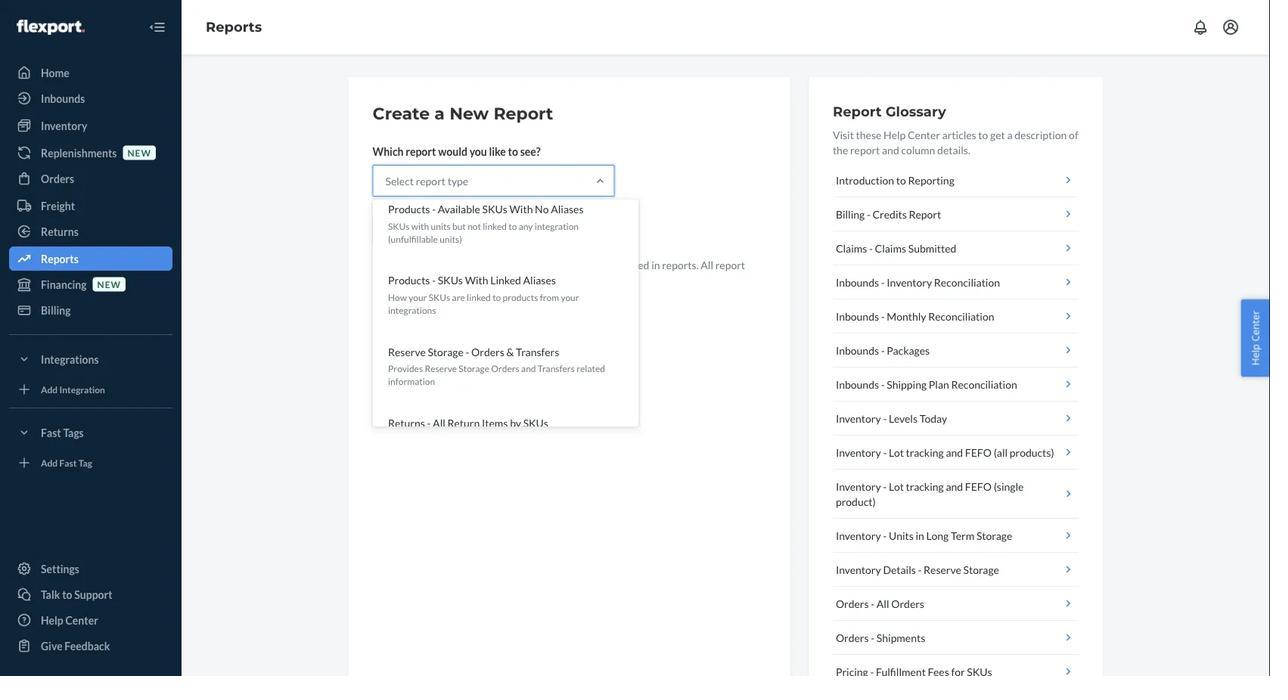 Task type: describe. For each thing, give the bounding box(es) containing it.
skus up integrations
[[428, 292, 450, 303]]

orders - shipments
[[836, 631, 926, 644]]

fast tags button
[[9, 421, 173, 445]]

0 horizontal spatial reports link
[[9, 247, 173, 271]]

it
[[373, 258, 380, 271]]

inventory for inventory - lot tracking and fefo (all products)
[[836, 446, 881, 459]]

orders link
[[9, 166, 173, 191]]

inbounds - monthly reconciliation
[[836, 310, 995, 323]]

and down inventory - levels today button
[[946, 446, 963, 459]]

billing - credits report
[[836, 208, 941, 221]]

shipping
[[887, 378, 927, 391]]

inventory - lot tracking and fefo (all products) button
[[833, 436, 1079, 470]]

for
[[488, 258, 502, 271]]

it may take up to 2 hours for new information to be reflected in reports. all report time fields are in universal time (utc).
[[373, 258, 745, 286]]

- for orders - all orders
[[871, 597, 875, 610]]

- for inventory - lot tracking and fefo (all products)
[[883, 446, 887, 459]]

flexport logo image
[[17, 20, 85, 35]]

0 vertical spatial reserve
[[388, 345, 425, 358]]

lot for inventory - lot tracking and fefo (single product)
[[889, 480, 904, 493]]

add integration
[[41, 384, 105, 395]]

introduction
[[836, 174, 894, 187]]

products for products - available skus with no aliases
[[388, 203, 430, 216]]

inventory - lot tracking and fefo (single product) button
[[833, 470, 1079, 519]]

- for returns - all return items by skus
[[427, 417, 430, 430]]

integrations
[[41, 353, 99, 366]]

orders up shipments
[[891, 597, 925, 610]]

orders - all orders button
[[833, 587, 1079, 621]]

new for replenishments
[[127, 147, 151, 158]]

settings
[[41, 563, 79, 575]]

orders left &
[[471, 345, 504, 358]]

1 your from the left
[[408, 292, 427, 303]]

inventory for inventory - units in long term storage
[[836, 529, 881, 542]]

to inside products - available skus with no aliases skus with units but not linked to any integration (unfulfillable units)
[[508, 220, 517, 231]]

inbounds link
[[9, 86, 173, 110]]

- for inbounds - monthly reconciliation
[[881, 310, 885, 323]]

center inside button
[[1249, 311, 1262, 342]]

information inside "reserve storage - orders & transfers provides reserve storage orders and transfers related information"
[[388, 376, 435, 387]]

are inside "it may take up to 2 hours for new information to be reflected in reports. all report time fields are in universal time (utc)."
[[422, 274, 438, 286]]

(unfulfillable
[[388, 233, 438, 244]]

take
[[403, 258, 423, 271]]

to left the 2
[[439, 258, 449, 271]]

linked
[[490, 274, 521, 287]]

(all
[[994, 446, 1008, 459]]

- for orders - shipments
[[871, 631, 875, 644]]

visit these help center articles to get a description of the report and column details.
[[833, 128, 1079, 156]]

fefo for (single
[[965, 480, 992, 493]]

storage down integrations
[[427, 345, 463, 358]]

like
[[489, 145, 506, 158]]

orders - shipments button
[[833, 621, 1079, 655]]

report for select report type
[[416, 174, 446, 187]]

center inside 'visit these help center articles to get a description of the report and column details.'
[[908, 128, 940, 141]]

by
[[510, 417, 521, 430]]

inbounds - packages button
[[833, 334, 1079, 368]]

see?
[[520, 145, 541, 158]]

2 vertical spatial reconciliation
[[951, 378, 1017, 391]]

tracking for (single
[[906, 480, 944, 493]]

products)
[[1010, 446, 1054, 459]]

inbounds - monthly reconciliation button
[[833, 300, 1079, 334]]

orders - all orders
[[836, 597, 925, 610]]

return
[[447, 417, 480, 430]]

- for claims - claims submitted
[[869, 242, 873, 255]]

you
[[470, 145, 487, 158]]

claims - claims submitted
[[836, 242, 957, 255]]

select
[[385, 174, 414, 187]]

information inside "it may take up to 2 hours for new information to be reflected in reports. all report time fields are in universal time (utc)."
[[525, 258, 580, 271]]

create for create report
[[385, 224, 418, 236]]

returns link
[[9, 219, 173, 244]]

inventory details - reserve storage button
[[833, 553, 1079, 587]]

help inside 'visit these help center articles to get a description of the report and column details.'
[[884, 128, 906, 141]]

close navigation image
[[148, 18, 166, 36]]

inbounds - inventory reconciliation button
[[833, 266, 1079, 300]]

- right the details
[[918, 563, 922, 576]]

orders down &
[[491, 363, 519, 374]]

replenishments
[[41, 146, 117, 159]]

inventory - levels today
[[836, 412, 947, 425]]

new
[[450, 103, 489, 124]]

submitted
[[908, 242, 957, 255]]

inventory link
[[9, 113, 173, 138]]

reports.
[[662, 258, 699, 271]]

related
[[576, 363, 605, 374]]

linked inside products - available skus with no aliases skus with units but not linked to any integration (unfulfillable units)
[[483, 220, 507, 231]]

monthly
[[887, 310, 926, 323]]

which report would you like to see?
[[373, 145, 541, 158]]

reserve storage - orders & transfers provides reserve storage orders and transfers related information
[[388, 345, 605, 387]]

to inside products - skus with linked aliases how your skus are linked to products from your integrations
[[492, 292, 501, 303]]

report for billing - credits report
[[909, 208, 941, 221]]

glossary
[[886, 103, 946, 120]]

help center link
[[9, 608, 173, 633]]

inbounds for inbounds - inventory reconciliation
[[836, 276, 879, 289]]

0 vertical spatial transfers
[[516, 345, 559, 358]]

products
[[502, 292, 538, 303]]

to left the be
[[582, 258, 592, 271]]

- inside "reserve storage - orders & transfers provides reserve storage orders and transfers related information"
[[465, 345, 469, 358]]

introduction to reporting
[[836, 174, 955, 187]]

inventory for inventory
[[41, 119, 87, 132]]

1 vertical spatial transfers
[[537, 363, 575, 374]]

2 claims from the left
[[875, 242, 906, 255]]

fefo for (all
[[965, 446, 992, 459]]

integration
[[534, 220, 578, 231]]

help inside button
[[1249, 344, 1262, 366]]

1 horizontal spatial reports
[[206, 19, 262, 35]]

with inside products - available skus with no aliases skus with units but not linked to any integration (unfulfillable units)
[[509, 203, 533, 216]]

- for inbounds - inventory reconciliation
[[881, 276, 885, 289]]

select report type
[[385, 174, 468, 187]]

in inside 'button'
[[916, 529, 924, 542]]

home link
[[9, 61, 173, 85]]

2 vertical spatial center
[[65, 614, 98, 627]]

linked inside products - skus with linked aliases how your skus are linked to products from your integrations
[[466, 292, 491, 303]]

integration
[[59, 384, 105, 395]]

reconciliation for inbounds - inventory reconciliation
[[934, 276, 1000, 289]]

storage inside 'button'
[[977, 529, 1013, 542]]

with
[[411, 220, 429, 231]]

get
[[990, 128, 1005, 141]]

may
[[382, 258, 401, 271]]

tag
[[78, 457, 92, 468]]

orders up the orders - shipments
[[836, 597, 869, 610]]

column
[[901, 143, 935, 156]]

home
[[41, 66, 69, 79]]

add fast tag link
[[9, 451, 173, 475]]

today
[[920, 412, 947, 425]]

inbounds - shipping plan reconciliation button
[[833, 368, 1079, 402]]

provides
[[388, 363, 423, 374]]

time
[[373, 274, 394, 286]]

billing for billing - credits report
[[836, 208, 865, 221]]

all for returns - all return items by skus
[[432, 417, 445, 430]]

integrations button
[[9, 347, 173, 371]]

universal
[[450, 274, 494, 286]]

available
[[437, 203, 480, 216]]

- for inbounds - shipping plan reconciliation
[[881, 378, 885, 391]]

description
[[1015, 128, 1067, 141]]

and inside inventory - lot tracking and fefo (single product)
[[946, 480, 963, 493]]

orders up freight
[[41, 172, 74, 185]]

levels
[[889, 412, 918, 425]]

give feedback button
[[9, 634, 173, 658]]

fields
[[396, 274, 420, 286]]

units
[[889, 529, 914, 542]]

1 vertical spatial help center
[[41, 614, 98, 627]]

inbounds for inbounds - shipping plan reconciliation
[[836, 378, 879, 391]]

2 your from the left
[[561, 292, 579, 303]]

help center button
[[1241, 299, 1270, 377]]

not
[[467, 220, 481, 231]]

products for products - skus with linked aliases
[[388, 274, 430, 287]]

create a new report
[[373, 103, 553, 124]]

give
[[41, 640, 63, 653]]

&
[[506, 345, 514, 358]]

1 horizontal spatial reports link
[[206, 19, 262, 35]]



Task type: vqa. For each thing, say whether or not it's contained in the screenshot.
Reconciliation
yes



Task type: locate. For each thing, give the bounding box(es) containing it.
- left monthly
[[881, 310, 885, 323]]

inbounds for inbounds - packages
[[836, 344, 879, 357]]

long
[[927, 529, 949, 542]]

packages
[[887, 344, 930, 357]]

returns down freight
[[41, 225, 79, 238]]

1 fefo from the top
[[965, 446, 992, 459]]

storage up returns - all return items by skus
[[458, 363, 489, 374]]

0 vertical spatial are
[[422, 274, 438, 286]]

- inside button
[[871, 631, 875, 644]]

fast
[[41, 426, 61, 439], [59, 457, 77, 468]]

with down hours
[[465, 274, 488, 287]]

shipments
[[877, 631, 926, 644]]

inventory for inventory - levels today
[[836, 412, 881, 425]]

inbounds for inbounds - monthly reconciliation
[[836, 310, 879, 323]]

inbounds - inventory reconciliation
[[836, 276, 1000, 289]]

tracking for (all
[[906, 446, 944, 459]]

2 vertical spatial new
[[97, 279, 121, 290]]

2 vertical spatial help
[[41, 614, 63, 627]]

billing inside billing link
[[41, 304, 71, 317]]

reconciliation
[[934, 276, 1000, 289], [929, 310, 995, 323], [951, 378, 1017, 391]]

details.
[[937, 143, 971, 156]]

new up billing link
[[97, 279, 121, 290]]

which
[[373, 145, 404, 158]]

fast inside dropdown button
[[41, 426, 61, 439]]

add
[[41, 384, 58, 395], [41, 457, 58, 468]]

billing down financing at the top left of the page
[[41, 304, 71, 317]]

add down the fast tags
[[41, 457, 58, 468]]

- left &
[[465, 345, 469, 358]]

your
[[408, 292, 427, 303], [561, 292, 579, 303]]

inventory - lot tracking and fefo (single product)
[[836, 480, 1024, 508]]

0 vertical spatial new
[[127, 147, 151, 158]]

1 vertical spatial fefo
[[965, 480, 992, 493]]

0 horizontal spatial report
[[494, 103, 553, 124]]

and left column in the right top of the page
[[882, 143, 899, 156]]

1 horizontal spatial new
[[127, 147, 151, 158]]

to left any
[[508, 220, 517, 231]]

skus
[[482, 203, 507, 216], [388, 220, 409, 231], [437, 274, 463, 287], [428, 292, 450, 303], [523, 417, 548, 430]]

inventory details - reserve storage
[[836, 563, 999, 576]]

1 horizontal spatial center
[[908, 128, 940, 141]]

feedback
[[65, 640, 110, 653]]

1 lot from the top
[[889, 446, 904, 459]]

1 vertical spatial reports link
[[9, 247, 173, 271]]

freight link
[[9, 194, 173, 218]]

products - available skus with no aliases skus with units but not linked to any integration (unfulfillable units)
[[388, 203, 583, 244]]

plan
[[929, 378, 949, 391]]

2 products from the top
[[388, 274, 430, 287]]

all inside orders - all orders button
[[877, 597, 889, 610]]

1 vertical spatial linked
[[466, 292, 491, 303]]

type
[[448, 174, 468, 187]]

1 horizontal spatial help
[[884, 128, 906, 141]]

2 add from the top
[[41, 457, 58, 468]]

information up (utc).
[[525, 258, 580, 271]]

from
[[540, 292, 559, 303]]

in left long on the bottom right of page
[[916, 529, 924, 542]]

a left new
[[435, 103, 445, 124]]

fast left the tags
[[41, 426, 61, 439]]

2 fefo from the top
[[965, 480, 992, 493]]

products up with
[[388, 203, 430, 216]]

0 horizontal spatial help
[[41, 614, 63, 627]]

report for which report would you like to see?
[[406, 145, 436, 158]]

1 vertical spatial returns
[[388, 417, 425, 430]]

- down billing - credits report
[[869, 242, 873, 255]]

1 vertical spatial reconciliation
[[929, 310, 995, 323]]

1 vertical spatial tracking
[[906, 480, 944, 493]]

products inside products - skus with linked aliases how your skus are linked to products from your integrations
[[388, 274, 430, 287]]

1 horizontal spatial are
[[452, 292, 465, 303]]

new inside "it may take up to 2 hours for new information to be reflected in reports. all report time fields are in universal time (utc)."
[[504, 258, 523, 271]]

- for inventory - units in long term storage
[[883, 529, 887, 542]]

0 horizontal spatial your
[[408, 292, 427, 303]]

report down reporting
[[909, 208, 941, 221]]

term
[[951, 529, 975, 542]]

aliases
[[551, 203, 583, 216], [523, 274, 556, 287]]

in left universal
[[440, 274, 448, 286]]

create report button
[[373, 215, 464, 245]]

tracking down "inventory - lot tracking and fefo (all products)"
[[906, 480, 944, 493]]

0 vertical spatial with
[[509, 203, 533, 216]]

0 vertical spatial products
[[388, 203, 430, 216]]

0 vertical spatial help center
[[1249, 311, 1262, 366]]

and down inventory - lot tracking and fefo (all products) button
[[946, 480, 963, 493]]

are down universal
[[452, 292, 465, 303]]

all for orders - all orders
[[877, 597, 889, 610]]

2 horizontal spatial center
[[1249, 311, 1262, 342]]

report glossary
[[833, 103, 946, 120]]

inbounds left packages
[[836, 344, 879, 357]]

open notifications image
[[1192, 18, 1210, 36]]

1 horizontal spatial with
[[509, 203, 533, 216]]

- up inventory - units in long term storage
[[883, 480, 887, 493]]

your up integrations
[[408, 292, 427, 303]]

articles
[[942, 128, 977, 141]]

inventory inside button
[[836, 412, 881, 425]]

0 vertical spatial add
[[41, 384, 58, 395]]

aliases inside products - skus with linked aliases how your skus are linked to products from your integrations
[[523, 274, 556, 287]]

information down provides
[[388, 376, 435, 387]]

how
[[388, 292, 407, 303]]

billing for billing
[[41, 304, 71, 317]]

2 vertical spatial in
[[916, 529, 924, 542]]

0 vertical spatial reports
[[206, 19, 262, 35]]

1 tracking from the top
[[906, 446, 944, 459]]

1 vertical spatial all
[[432, 417, 445, 430]]

- up 'units'
[[432, 203, 435, 216]]

0 horizontal spatial center
[[65, 614, 98, 627]]

0 vertical spatial reports link
[[206, 19, 262, 35]]

and inside "reserve storage - orders & transfers provides reserve storage orders and transfers related information"
[[521, 363, 536, 374]]

1 horizontal spatial help center
[[1249, 311, 1262, 366]]

and inside 'visit these help center articles to get a description of the report and column details.'
[[882, 143, 899, 156]]

1 horizontal spatial in
[[652, 258, 660, 271]]

skus right by at the bottom of the page
[[523, 417, 548, 430]]

report inside 'button'
[[909, 208, 941, 221]]

linked down universal
[[466, 292, 491, 303]]

in left reports. on the top of page
[[652, 258, 660, 271]]

- left packages
[[881, 344, 885, 357]]

- inside products - available skus with no aliases skus with units but not linked to any integration (unfulfillable units)
[[432, 203, 435, 216]]

inventory - units in long term storage button
[[833, 519, 1079, 553]]

products inside products - available skus with no aliases skus with units but not linked to any integration (unfulfillable units)
[[388, 203, 430, 216]]

- for inventory - levels today
[[883, 412, 887, 425]]

reports link
[[206, 19, 262, 35], [9, 247, 173, 271]]

1 vertical spatial information
[[388, 376, 435, 387]]

1 vertical spatial billing
[[41, 304, 71, 317]]

your right from
[[561, 292, 579, 303]]

0 vertical spatial in
[[652, 258, 660, 271]]

inventory left levels
[[836, 412, 881, 425]]

report inside 'visit these help center articles to get a description of the report and column details.'
[[850, 143, 880, 156]]

aliases up from
[[523, 274, 556, 287]]

inventory up orders - all orders
[[836, 563, 881, 576]]

1 horizontal spatial a
[[1007, 128, 1013, 141]]

to inside 'visit these help center articles to get a description of the report and column details.'
[[979, 128, 988, 141]]

add for add integration
[[41, 384, 58, 395]]

returns - all return items by skus
[[388, 417, 548, 430]]

1 vertical spatial new
[[504, 258, 523, 271]]

lot for inventory - lot tracking and fefo (all products)
[[889, 446, 904, 459]]

claims down credits
[[875, 242, 906, 255]]

billing inside "billing - credits report" 'button'
[[836, 208, 865, 221]]

1 vertical spatial fast
[[59, 457, 77, 468]]

inventory - levels today button
[[833, 402, 1079, 436]]

create for create a new report
[[373, 103, 430, 124]]

- for inbounds - packages
[[881, 344, 885, 357]]

0 vertical spatial all
[[701, 258, 713, 271]]

1 vertical spatial products
[[388, 274, 430, 287]]

add for add fast tag
[[41, 457, 58, 468]]

0 vertical spatial tracking
[[906, 446, 944, 459]]

skus right available
[[482, 203, 507, 216]]

report up see?
[[494, 103, 553, 124]]

add fast tag
[[41, 457, 92, 468]]

- down 'up'
[[432, 274, 435, 287]]

time
[[496, 274, 520, 286]]

financing
[[41, 278, 87, 291]]

0 vertical spatial aliases
[[551, 203, 583, 216]]

inbounds down inbounds - packages
[[836, 378, 879, 391]]

products - skus with linked aliases how your skus are linked to products from your integrations
[[388, 274, 579, 316]]

returns for returns - all return items by skus
[[388, 417, 425, 430]]

billing - credits report button
[[833, 197, 1079, 232]]

no
[[535, 203, 549, 216]]

- left credits
[[867, 208, 871, 221]]

1 vertical spatial in
[[440, 274, 448, 286]]

1 vertical spatial create
[[385, 224, 418, 236]]

- for billing - credits report
[[867, 208, 871, 221]]

0 vertical spatial reconciliation
[[934, 276, 1000, 289]]

0 horizontal spatial help center
[[41, 614, 98, 627]]

add integration link
[[9, 378, 173, 402]]

1 horizontal spatial claims
[[875, 242, 906, 255]]

tracking
[[906, 446, 944, 459], [906, 480, 944, 493]]

- up the orders - shipments
[[871, 597, 875, 610]]

all right reports. on the top of page
[[701, 258, 713, 271]]

0 vertical spatial returns
[[41, 225, 79, 238]]

fefo inside inventory - lot tracking and fefo (single product)
[[965, 480, 992, 493]]

fefo left (all
[[965, 446, 992, 459]]

- inside products - skus with linked aliases how your skus are linked to products from your integrations
[[432, 274, 435, 287]]

0 horizontal spatial claims
[[836, 242, 867, 255]]

reports
[[206, 19, 262, 35], [41, 252, 79, 265]]

open account menu image
[[1222, 18, 1240, 36]]

inventory up replenishments
[[41, 119, 87, 132]]

0 vertical spatial center
[[908, 128, 940, 141]]

introduction to reporting button
[[833, 163, 1079, 197]]

0 horizontal spatial all
[[432, 417, 445, 430]]

inventory up product)
[[836, 480, 881, 493]]

storage right term
[[977, 529, 1013, 542]]

reconciliation for inbounds - monthly reconciliation
[[929, 310, 995, 323]]

would
[[438, 145, 468, 158]]

0 horizontal spatial billing
[[41, 304, 71, 317]]

billing link
[[9, 298, 173, 322]]

items
[[482, 417, 508, 430]]

- inside inventory - lot tracking and fefo (single product)
[[883, 480, 887, 493]]

inbounds for inbounds
[[41, 92, 85, 105]]

returns down provides
[[388, 417, 425, 430]]

- left shipments
[[871, 631, 875, 644]]

1 add from the top
[[41, 384, 58, 395]]

0 vertical spatial information
[[525, 258, 580, 271]]

0 horizontal spatial are
[[422, 274, 438, 286]]

inbounds down home
[[41, 92, 85, 105]]

inventory inside 'button'
[[836, 529, 881, 542]]

visit
[[833, 128, 854, 141]]

create report
[[385, 224, 451, 236]]

1 vertical spatial reserve
[[424, 363, 457, 374]]

1 vertical spatial with
[[465, 274, 488, 287]]

1 vertical spatial lot
[[889, 480, 904, 493]]

inventory
[[41, 119, 87, 132], [887, 276, 932, 289], [836, 412, 881, 425], [836, 446, 881, 459], [836, 480, 881, 493], [836, 529, 881, 542], [836, 563, 881, 576]]

2 horizontal spatial help
[[1249, 344, 1262, 366]]

details
[[883, 563, 916, 576]]

storage inside button
[[964, 563, 999, 576]]

tracking inside inventory - lot tracking and fefo (single product)
[[906, 480, 944, 493]]

- for products - available skus with no aliases skus with units but not linked to any integration (unfulfillable units)
[[432, 203, 435, 216]]

returns for returns
[[41, 225, 79, 238]]

inbounds - packages
[[836, 344, 930, 357]]

- for inventory - lot tracking and fefo (single product)
[[883, 480, 887, 493]]

2 lot from the top
[[889, 480, 904, 493]]

0 horizontal spatial in
[[440, 274, 448, 286]]

report inside "it may take up to 2 hours for new information to be reflected in reports. all report time fields are in universal time (utc)."
[[716, 258, 745, 271]]

inventory inside inventory - lot tracking and fefo (single product)
[[836, 480, 881, 493]]

to right talk
[[62, 588, 72, 601]]

and left related
[[521, 363, 536, 374]]

(single
[[994, 480, 1024, 493]]

- down claims - claims submitted
[[881, 276, 885, 289]]

0 horizontal spatial reports
[[41, 252, 79, 265]]

to right like
[[508, 145, 518, 158]]

hours
[[459, 258, 486, 271]]

1 horizontal spatial information
[[525, 258, 580, 271]]

are down 'up'
[[422, 274, 438, 286]]

1 horizontal spatial all
[[701, 258, 713, 271]]

up
[[425, 258, 437, 271]]

all left return
[[432, 417, 445, 430]]

1 vertical spatial aliases
[[523, 274, 556, 287]]

to left reporting
[[896, 174, 906, 187]]

new for financing
[[97, 279, 121, 290]]

all inside "it may take up to 2 hours for new information to be reflected in reports. all report time fields are in universal time (utc)."
[[701, 258, 713, 271]]

2 vertical spatial reserve
[[924, 563, 962, 576]]

talk to support button
[[9, 583, 173, 607]]

reserve right provides
[[424, 363, 457, 374]]

reserve inside inventory details - reserve storage button
[[924, 563, 962, 576]]

reporting
[[908, 174, 955, 187]]

0 horizontal spatial a
[[435, 103, 445, 124]]

1 vertical spatial are
[[452, 292, 465, 303]]

add left integration on the left
[[41, 384, 58, 395]]

0 vertical spatial billing
[[836, 208, 865, 221]]

2 horizontal spatial report
[[909, 208, 941, 221]]

1 products from the top
[[388, 203, 430, 216]]

2 vertical spatial all
[[877, 597, 889, 610]]

in
[[652, 258, 660, 271], [440, 274, 448, 286], [916, 529, 924, 542]]

0 vertical spatial lot
[[889, 446, 904, 459]]

report for create report
[[420, 224, 451, 236]]

aliases up integration on the top of the page
[[551, 203, 583, 216]]

0 vertical spatial fefo
[[965, 446, 992, 459]]

support
[[74, 588, 112, 601]]

1 vertical spatial reports
[[41, 252, 79, 265]]

claims down billing - credits report
[[836, 242, 867, 255]]

- left levels
[[883, 412, 887, 425]]

credits
[[873, 208, 907, 221]]

orders down orders - all orders
[[836, 631, 869, 644]]

are inside products - skus with linked aliases how your skus are linked to products from your integrations
[[452, 292, 465, 303]]

0 horizontal spatial with
[[465, 274, 488, 287]]

fast left the tag
[[59, 457, 77, 468]]

a right get
[[1007, 128, 1013, 141]]

2 horizontal spatial new
[[504, 258, 523, 271]]

- inside button
[[883, 412, 887, 425]]

- left return
[[427, 417, 430, 430]]

inventory up monthly
[[887, 276, 932, 289]]

0 horizontal spatial information
[[388, 376, 435, 387]]

2 tracking from the top
[[906, 480, 944, 493]]

2 horizontal spatial in
[[916, 529, 924, 542]]

1 vertical spatial center
[[1249, 311, 1262, 342]]

0 horizontal spatial returns
[[41, 225, 79, 238]]

billing down introduction
[[836, 208, 865, 221]]

report up these
[[833, 103, 882, 120]]

0 vertical spatial help
[[884, 128, 906, 141]]

- for products - skus with linked aliases how your skus are linked to products from your integrations
[[432, 274, 435, 287]]

orders inside button
[[836, 631, 869, 644]]

reconciliation down the claims - claims submitted button
[[934, 276, 1000, 289]]

with up any
[[509, 203, 533, 216]]

inventory for inventory details - reserve storage
[[836, 563, 881, 576]]

lot down 'inventory - levels today' on the right bottom of page
[[889, 446, 904, 459]]

transfers right &
[[516, 345, 559, 358]]

create up which at the left of the page
[[373, 103, 430, 124]]

skus down the 2
[[437, 274, 463, 287]]

inbounds down claims - claims submitted
[[836, 276, 879, 289]]

inbounds up inbounds - packages
[[836, 310, 879, 323]]

help center
[[1249, 311, 1262, 366], [41, 614, 98, 627]]

0 vertical spatial fast
[[41, 426, 61, 439]]

- down 'inventory - levels today' on the right bottom of page
[[883, 446, 887, 459]]

1 vertical spatial help
[[1249, 344, 1262, 366]]

aliases inside products - available skus with no aliases skus with units but not linked to any integration (unfulfillable units)
[[551, 203, 583, 216]]

1 vertical spatial a
[[1007, 128, 1013, 141]]

inbounds - shipping plan reconciliation
[[836, 378, 1017, 391]]

skus up (unfulfillable
[[388, 220, 409, 231]]

new
[[127, 147, 151, 158], [504, 258, 523, 271], [97, 279, 121, 290]]

and
[[882, 143, 899, 156], [521, 363, 536, 374], [946, 446, 963, 459], [946, 480, 963, 493]]

any
[[518, 220, 533, 231]]

1 horizontal spatial billing
[[836, 208, 865, 221]]

reconciliation down inbounds - inventory reconciliation button in the top right of the page
[[929, 310, 995, 323]]

units
[[431, 220, 450, 231]]

new up orders link
[[127, 147, 151, 158]]

a inside 'visit these help center articles to get a description of the report and column details.'
[[1007, 128, 1013, 141]]

help center inside button
[[1249, 311, 1262, 366]]

1 claims from the left
[[836, 242, 867, 255]]

2 horizontal spatial all
[[877, 597, 889, 610]]

returns
[[41, 225, 79, 238], [388, 417, 425, 430]]

0 vertical spatial linked
[[483, 220, 507, 231]]

linked right the not
[[483, 220, 507, 231]]

billing
[[836, 208, 865, 221], [41, 304, 71, 317]]

settings link
[[9, 557, 173, 581]]

tracking down today
[[906, 446, 944, 459]]

transfers left related
[[537, 363, 575, 374]]

inventory for inventory - lot tracking and fefo (single product)
[[836, 480, 881, 493]]

create inside button
[[385, 224, 418, 236]]

1 vertical spatial add
[[41, 457, 58, 468]]

1 horizontal spatial your
[[561, 292, 579, 303]]

1 horizontal spatial returns
[[388, 417, 425, 430]]

claims - claims submitted button
[[833, 232, 1079, 266]]

- left units
[[883, 529, 887, 542]]

lot up units
[[889, 480, 904, 493]]

products
[[388, 203, 430, 216], [388, 274, 430, 287]]

0 vertical spatial a
[[435, 103, 445, 124]]

lot inside inventory - lot tracking and fefo (single product)
[[889, 480, 904, 493]]

new up the "time"
[[504, 258, 523, 271]]

report for create a new report
[[494, 103, 553, 124]]

reconciliation down the inbounds - packages button
[[951, 378, 1017, 391]]

report inside button
[[420, 224, 451, 236]]

1 horizontal spatial report
[[833, 103, 882, 120]]

- left shipping
[[881, 378, 885, 391]]

0 vertical spatial create
[[373, 103, 430, 124]]

all up the orders - shipments
[[877, 597, 889, 610]]

all
[[701, 258, 713, 271], [432, 417, 445, 430], [877, 597, 889, 610]]

0 horizontal spatial new
[[97, 279, 121, 290]]

information
[[525, 258, 580, 271], [388, 376, 435, 387]]

storage down term
[[964, 563, 999, 576]]

to left get
[[979, 128, 988, 141]]

with inside products - skus with linked aliases how your skus are linked to products from your integrations
[[465, 274, 488, 287]]



